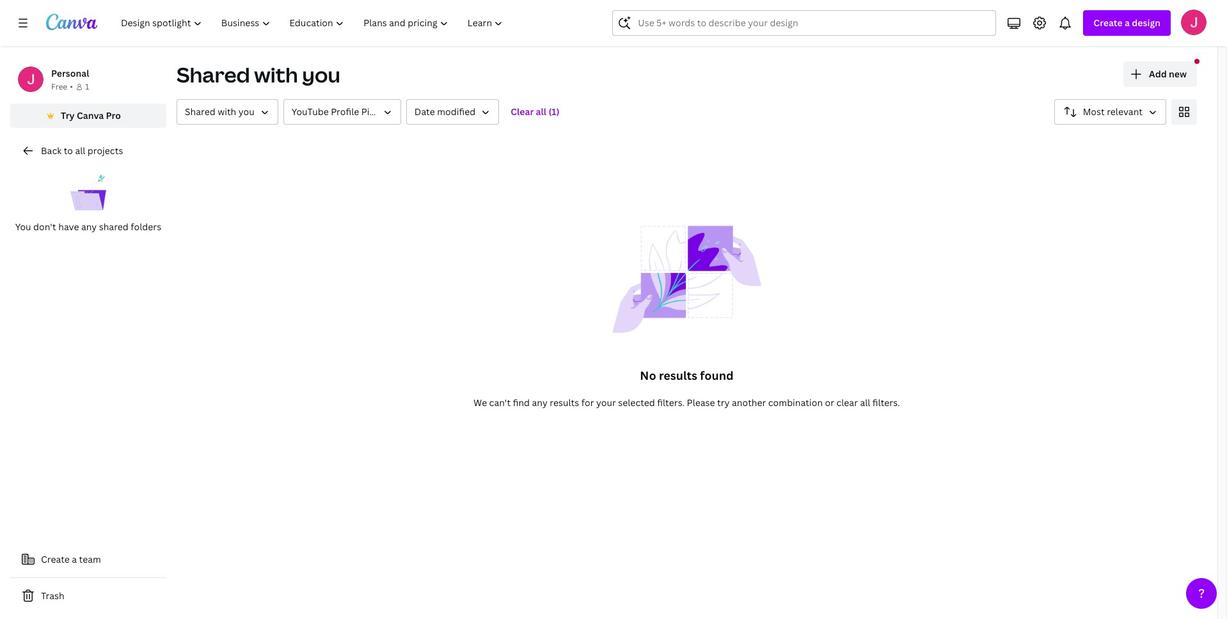Task type: describe. For each thing, give the bounding box(es) containing it.
shared inside button
[[185, 106, 215, 118]]

modified
[[437, 106, 476, 118]]

any for results
[[532, 397, 548, 409]]

free
[[51, 81, 67, 92]]

0 vertical spatial shared
[[177, 61, 250, 88]]

add new
[[1149, 68, 1187, 80]]

(1)
[[549, 106, 560, 118]]

any for shared
[[81, 221, 97, 233]]

clear all (1) link
[[504, 99, 566, 125]]

please
[[687, 397, 715, 409]]

with inside button
[[218, 106, 236, 118]]

Owner button
[[177, 99, 278, 125]]

back to all projects
[[41, 145, 123, 157]]

you inside button
[[239, 106, 255, 118]]

we
[[474, 397, 487, 409]]

•
[[70, 81, 73, 92]]

back
[[41, 145, 62, 157]]

create a team
[[41, 554, 101, 566]]

date
[[415, 106, 435, 118]]

add
[[1149, 68, 1167, 80]]

you
[[15, 221, 31, 233]]

james peterson image
[[1181, 10, 1207, 35]]

add new button
[[1124, 61, 1197, 87]]

picture
[[361, 106, 392, 118]]

another
[[732, 397, 766, 409]]

your
[[596, 397, 616, 409]]

find
[[513, 397, 530, 409]]

top level navigation element
[[113, 10, 514, 36]]

free •
[[51, 81, 73, 92]]

pro
[[106, 109, 121, 122]]

create for create a design
[[1094, 17, 1123, 29]]

most
[[1083, 106, 1105, 118]]

selected
[[618, 397, 655, 409]]

create a team button
[[10, 547, 166, 573]]

combination
[[768, 397, 823, 409]]

trash link
[[10, 584, 166, 609]]

a for design
[[1125, 17, 1130, 29]]

try
[[717, 397, 730, 409]]

2 vertical spatial all
[[860, 397, 871, 409]]

trash
[[41, 590, 64, 602]]

profile
[[331, 106, 359, 118]]

create a design
[[1094, 17, 1161, 29]]

0 horizontal spatial results
[[550, 397, 579, 409]]

you don't have any shared folders
[[15, 221, 161, 233]]

no results found
[[640, 368, 734, 383]]

clear
[[837, 397, 858, 409]]

try canva pro button
[[10, 104, 166, 128]]



Task type: vqa. For each thing, say whether or not it's contained in the screenshot.
color range image
no



Task type: locate. For each thing, give the bounding box(es) containing it.
0 vertical spatial with
[[254, 61, 298, 88]]

all inside "link"
[[75, 145, 85, 157]]

most relevant
[[1083, 106, 1143, 118]]

1 horizontal spatial any
[[532, 397, 548, 409]]

0 vertical spatial a
[[1125, 17, 1130, 29]]

1 vertical spatial any
[[532, 397, 548, 409]]

1 vertical spatial with
[[218, 106, 236, 118]]

0 horizontal spatial a
[[72, 554, 77, 566]]

any right have
[[81, 221, 97, 233]]

with
[[254, 61, 298, 88], [218, 106, 236, 118]]

all right to
[[75, 145, 85, 157]]

all left (1)
[[536, 106, 547, 118]]

filters. left please on the bottom right of page
[[657, 397, 685, 409]]

1 horizontal spatial a
[[1125, 17, 1130, 29]]

to
[[64, 145, 73, 157]]

have
[[58, 221, 79, 233]]

1 vertical spatial shared
[[185, 106, 215, 118]]

0 vertical spatial results
[[659, 368, 698, 383]]

filters. right clear
[[873, 397, 900, 409]]

a for team
[[72, 554, 77, 566]]

canva
[[77, 109, 104, 122]]

clear
[[511, 106, 534, 118]]

2 horizontal spatial all
[[860, 397, 871, 409]]

1 horizontal spatial you
[[302, 61, 340, 88]]

1 horizontal spatial filters.
[[873, 397, 900, 409]]

for
[[582, 397, 594, 409]]

or
[[825, 397, 834, 409]]

found
[[700, 368, 734, 383]]

Category button
[[283, 99, 401, 125]]

Sort by button
[[1054, 99, 1167, 125]]

1 filters. from the left
[[657, 397, 685, 409]]

folders
[[131, 221, 161, 233]]

0 vertical spatial all
[[536, 106, 547, 118]]

date modified
[[415, 106, 476, 118]]

1 vertical spatial shared with you
[[185, 106, 255, 118]]

any
[[81, 221, 97, 233], [532, 397, 548, 409]]

0 horizontal spatial all
[[75, 145, 85, 157]]

a
[[1125, 17, 1130, 29], [72, 554, 77, 566]]

don't
[[33, 221, 56, 233]]

can't
[[489, 397, 511, 409]]

all inside 'link'
[[536, 106, 547, 118]]

all
[[536, 106, 547, 118], [75, 145, 85, 157], [860, 397, 871, 409]]

Search search field
[[638, 11, 971, 35]]

you left youtube
[[239, 106, 255, 118]]

a left team
[[72, 554, 77, 566]]

0 vertical spatial any
[[81, 221, 97, 233]]

try canva pro
[[61, 109, 121, 122]]

all right clear
[[860, 397, 871, 409]]

1 vertical spatial a
[[72, 554, 77, 566]]

create inside button
[[41, 554, 70, 566]]

we can't find any results for your selected filters. please try another combination or clear all filters.
[[474, 397, 900, 409]]

try
[[61, 109, 75, 122]]

0 vertical spatial you
[[302, 61, 340, 88]]

results up we can't find any results for your selected filters. please try another combination or clear all filters.
[[659, 368, 698, 383]]

0 vertical spatial shared with you
[[177, 61, 340, 88]]

back to all projects link
[[10, 138, 166, 164]]

shared
[[99, 221, 129, 233]]

projects
[[88, 145, 123, 157]]

create for create a team
[[41, 554, 70, 566]]

1 vertical spatial create
[[41, 554, 70, 566]]

shared with you inside button
[[185, 106, 255, 118]]

Date modified button
[[406, 99, 499, 125]]

create a design button
[[1084, 10, 1171, 36]]

None search field
[[613, 10, 997, 36]]

create
[[1094, 17, 1123, 29], [41, 554, 70, 566]]

clear all (1)
[[511, 106, 560, 118]]

team
[[79, 554, 101, 566]]

0 horizontal spatial create
[[41, 554, 70, 566]]

relevant
[[1107, 106, 1143, 118]]

1 horizontal spatial create
[[1094, 17, 1123, 29]]

results left for
[[550, 397, 579, 409]]

design
[[1132, 17, 1161, 29]]

youtube profile picture
[[292, 106, 392, 118]]

1 horizontal spatial all
[[536, 106, 547, 118]]

new
[[1169, 68, 1187, 80]]

create inside dropdown button
[[1094, 17, 1123, 29]]

0 horizontal spatial with
[[218, 106, 236, 118]]

you
[[302, 61, 340, 88], [239, 106, 255, 118]]

0 vertical spatial create
[[1094, 17, 1123, 29]]

create left design
[[1094, 17, 1123, 29]]

youtube
[[292, 106, 329, 118]]

shared
[[177, 61, 250, 88], [185, 106, 215, 118]]

a inside dropdown button
[[1125, 17, 1130, 29]]

you up youtube
[[302, 61, 340, 88]]

filters.
[[657, 397, 685, 409], [873, 397, 900, 409]]

1 vertical spatial results
[[550, 397, 579, 409]]

0 horizontal spatial filters.
[[657, 397, 685, 409]]

1 horizontal spatial results
[[659, 368, 698, 383]]

1 vertical spatial you
[[239, 106, 255, 118]]

no
[[640, 368, 656, 383]]

0 horizontal spatial any
[[81, 221, 97, 233]]

a inside button
[[72, 554, 77, 566]]

create left team
[[41, 554, 70, 566]]

results
[[659, 368, 698, 383], [550, 397, 579, 409]]

shared with you
[[177, 61, 340, 88], [185, 106, 255, 118]]

0 horizontal spatial you
[[239, 106, 255, 118]]

any right find
[[532, 397, 548, 409]]

1 horizontal spatial with
[[254, 61, 298, 88]]

a left design
[[1125, 17, 1130, 29]]

1 vertical spatial all
[[75, 145, 85, 157]]

1
[[85, 81, 89, 92]]

personal
[[51, 67, 89, 79]]

2 filters. from the left
[[873, 397, 900, 409]]



